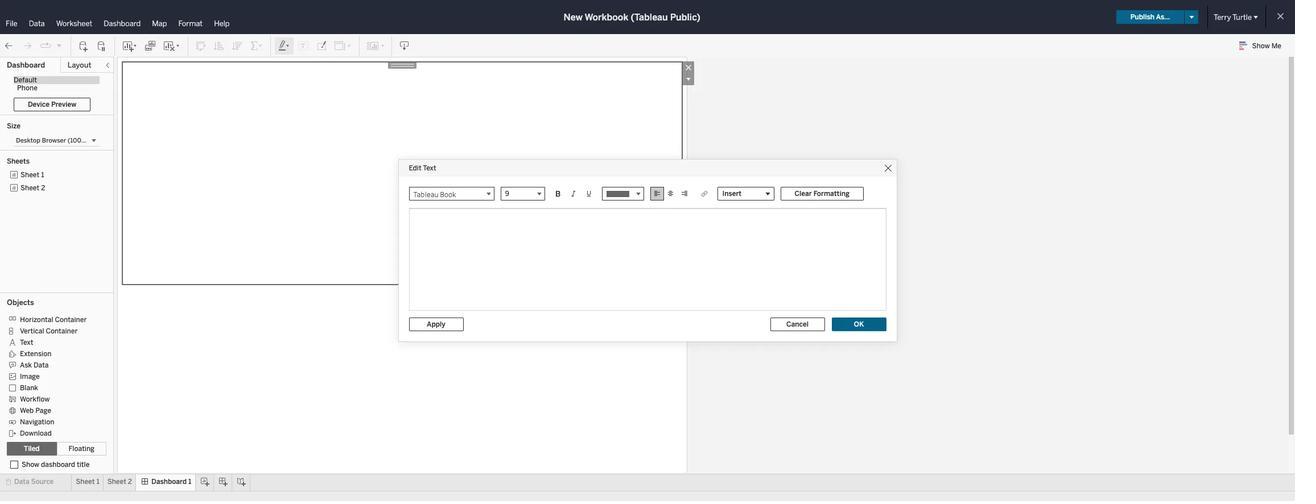 Task type: describe. For each thing, give the bounding box(es) containing it.
format workbook image
[[316, 40, 327, 51]]

terry turtle
[[1214, 13, 1252, 21]]

1 vertical spatial 2
[[128, 479, 132, 487]]

ask
[[20, 362, 32, 370]]

collapse image
[[104, 62, 111, 69]]

vertical container
[[20, 328, 78, 336]]

(tableau
[[631, 12, 668, 22]]

data for data
[[29, 19, 45, 28]]

navigation option
[[7, 417, 98, 428]]

turtle
[[1233, 13, 1252, 21]]

cancel
[[786, 321, 809, 329]]

device
[[28, 101, 49, 109]]

page
[[35, 407, 51, 415]]

help
[[214, 19, 230, 28]]

web
[[20, 407, 34, 415]]

swap rows and columns image
[[195, 40, 207, 51]]

web page
[[20, 407, 51, 415]]

list box containing sheet 1
[[7, 169, 106, 290]]

horizontal container option
[[7, 314, 98, 325]]

apply button
[[409, 318, 463, 332]]

apply
[[427, 321, 446, 329]]

togglestate option group
[[7, 443, 106, 456]]

as...
[[1156, 13, 1170, 21]]

terry
[[1214, 13, 1231, 21]]

device preview button
[[14, 98, 91, 112]]

text option
[[7, 337, 98, 348]]

download
[[20, 430, 52, 438]]

title
[[77, 462, 90, 469]]

horizontal container
[[20, 316, 87, 324]]

publish as...
[[1131, 13, 1170, 21]]

highlight image
[[278, 40, 291, 51]]

download image
[[399, 40, 410, 51]]

2 horizontal spatial dashboard
[[151, 479, 187, 487]]

2 horizontal spatial 1
[[188, 479, 191, 487]]

redo image
[[22, 40, 33, 51]]

0 vertical spatial sheet 1
[[20, 171, 44, 179]]

navigation
[[20, 419, 54, 427]]

800)
[[92, 137, 107, 145]]

new worksheet image
[[122, 40, 138, 51]]

container for horizontal container
[[55, 316, 87, 324]]

source
[[31, 479, 54, 487]]

more options image
[[682, 73, 694, 85]]

fit image
[[334, 40, 352, 51]]

cancel button
[[770, 318, 825, 332]]

formatting
[[814, 190, 850, 198]]

file
[[6, 19, 17, 28]]

vertical container option
[[7, 325, 98, 337]]

worksheet
[[56, 19, 92, 28]]

data for data source
[[14, 479, 29, 487]]

horizontal
[[20, 316, 53, 324]]

1 vertical spatial sheet 1
[[76, 479, 99, 487]]

horizontal alignment control element
[[650, 187, 691, 201]]

publish
[[1131, 13, 1155, 21]]

extension
[[20, 350, 51, 358]]

tiled
[[24, 446, 40, 454]]

replay animation image
[[40, 40, 51, 51]]

ask data option
[[7, 360, 98, 371]]

new
[[564, 12, 583, 22]]

size
[[7, 122, 20, 130]]

extension option
[[7, 348, 98, 360]]

workflow option
[[7, 394, 98, 405]]

show me
[[1252, 42, 1282, 50]]

clear
[[795, 190, 812, 198]]

me
[[1272, 42, 1282, 50]]

default phone
[[14, 76, 38, 92]]

edit text dialog
[[399, 160, 897, 342]]

workbook
[[585, 12, 628, 22]]

1 vertical spatial dashboard
[[7, 61, 45, 69]]

duplicate image
[[145, 40, 156, 51]]

ask data
[[20, 362, 49, 370]]

dashboard
[[41, 462, 75, 469]]



Task type: locate. For each thing, give the bounding box(es) containing it.
ok button
[[832, 318, 886, 332]]

0 horizontal spatial text
[[20, 339, 33, 347]]

data left source
[[14, 479, 29, 487]]

desktop browser (1000 x 800)
[[16, 137, 107, 145]]

list box
[[7, 169, 106, 290]]

data
[[29, 19, 45, 28], [34, 362, 49, 370], [14, 479, 29, 487]]

0 horizontal spatial sheet 2
[[20, 184, 45, 192]]

floating
[[69, 446, 94, 454]]

1 vertical spatial show
[[22, 462, 39, 469]]

1 horizontal spatial dashboard
[[104, 19, 141, 28]]

blank
[[20, 385, 38, 393]]

clear formatting
[[795, 190, 850, 198]]

text
[[423, 164, 436, 172], [20, 339, 33, 347]]

sheet 2 left dashboard 1
[[107, 479, 132, 487]]

data up replay animation icon
[[29, 19, 45, 28]]

show for show me
[[1252, 42, 1270, 50]]

edit
[[409, 164, 421, 172]]

0 vertical spatial 2
[[41, 184, 45, 192]]

objects
[[7, 299, 34, 307]]

1 vertical spatial container
[[46, 328, 78, 336]]

format
[[178, 19, 203, 28]]

0 vertical spatial show
[[1252, 42, 1270, 50]]

text down the vertical
[[20, 339, 33, 347]]

device preview
[[28, 101, 76, 109]]

2
[[41, 184, 45, 192], [128, 479, 132, 487]]

1
[[41, 171, 44, 179], [96, 479, 99, 487], [188, 479, 191, 487]]

show for show dashboard title
[[22, 462, 39, 469]]

1 horizontal spatial text
[[423, 164, 436, 172]]

data inside option
[[34, 362, 49, 370]]

public)
[[670, 12, 701, 22]]

totals image
[[250, 40, 263, 51]]

1 horizontal spatial 2
[[128, 479, 132, 487]]

preview
[[51, 101, 76, 109]]

container for vertical container
[[46, 328, 78, 336]]

text inside dialog
[[423, 164, 436, 172]]

application
[[114, 57, 1294, 502]]

ok
[[854, 321, 864, 329]]

browser
[[42, 137, 66, 145]]

1 horizontal spatial sheet 1
[[76, 479, 99, 487]]

publish as... button
[[1116, 10, 1184, 24]]

container down horizontal container
[[46, 328, 78, 336]]

0 horizontal spatial 2
[[41, 184, 45, 192]]

web page option
[[7, 405, 98, 417]]

edit text
[[409, 164, 436, 172]]

0 vertical spatial dashboard
[[104, 19, 141, 28]]

container up the vertical container option
[[55, 316, 87, 324]]

sheet 1 down sheets
[[20, 171, 44, 179]]

2 down browser
[[41, 184, 45, 192]]

show me button
[[1234, 37, 1292, 55]]

2 vertical spatial data
[[14, 479, 29, 487]]

0 vertical spatial container
[[55, 316, 87, 324]]

show dashboard title
[[22, 462, 90, 469]]

2 left dashboard 1
[[128, 479, 132, 487]]

2 vertical spatial dashboard
[[151, 479, 187, 487]]

text right edit
[[423, 164, 436, 172]]

blank option
[[7, 382, 98, 394]]

clear formatting button
[[780, 187, 864, 201]]

sheet
[[20, 171, 39, 179], [20, 184, 39, 192], [76, 479, 95, 487], [107, 479, 126, 487]]

show left me
[[1252, 42, 1270, 50]]

1 horizontal spatial sheet 2
[[107, 479, 132, 487]]

0 vertical spatial data
[[29, 19, 45, 28]]

dashboard
[[104, 19, 141, 28], [7, 61, 45, 69], [151, 479, 187, 487]]

0 horizontal spatial show
[[22, 462, 39, 469]]

show
[[1252, 42, 1270, 50], [22, 462, 39, 469]]

image
[[20, 373, 40, 381]]

0 horizontal spatial sheet 1
[[20, 171, 44, 179]]

0 horizontal spatial 1
[[41, 171, 44, 179]]

new data source image
[[78, 40, 89, 51]]

1 horizontal spatial show
[[1252, 42, 1270, 50]]

dashboard 1
[[151, 479, 191, 487]]

show/hide cards image
[[366, 40, 385, 51]]

container inside option
[[46, 328, 78, 336]]

data source
[[14, 479, 54, 487]]

download option
[[7, 428, 98, 439]]

1 vertical spatial data
[[34, 362, 49, 370]]

replay animation image
[[56, 42, 63, 49]]

(1000
[[68, 137, 85, 145]]

0 horizontal spatial dashboard
[[7, 61, 45, 69]]

sheet 1
[[20, 171, 44, 179], [76, 479, 99, 487]]

sheets
[[7, 158, 30, 166]]

undo image
[[3, 40, 15, 51]]

x
[[87, 137, 90, 145]]

1 horizontal spatial 1
[[96, 479, 99, 487]]

remove from dashboard image
[[682, 61, 694, 73]]

sheet 2
[[20, 184, 45, 192], [107, 479, 132, 487]]

phone
[[17, 84, 38, 92]]

sort ascending image
[[213, 40, 225, 51]]

data down extension
[[34, 362, 49, 370]]

layout
[[68, 61, 91, 69]]

container inside option
[[55, 316, 87, 324]]

show labels image
[[298, 40, 309, 51]]

1 vertical spatial sheet 2
[[107, 479, 132, 487]]

0 vertical spatial text
[[423, 164, 436, 172]]

objects list box
[[7, 311, 106, 439]]

clear sheet image
[[163, 40, 181, 51]]

default
[[14, 76, 37, 84]]

sheet 2 down sheets
[[20, 184, 45, 192]]

desktop
[[16, 137, 40, 145]]

sort descending image
[[232, 40, 243, 51]]

show inside 'button'
[[1252, 42, 1270, 50]]

container
[[55, 316, 87, 324], [46, 328, 78, 336]]

map
[[152, 19, 167, 28]]

workflow
[[20, 396, 50, 404]]

new workbook (tableau public)
[[564, 12, 701, 22]]

1 vertical spatial text
[[20, 339, 33, 347]]

image option
[[7, 371, 98, 382]]

pause auto updates image
[[96, 40, 108, 51]]

0 vertical spatial sheet 2
[[20, 184, 45, 192]]

vertical
[[20, 328, 44, 336]]

sheet 1 down the title
[[76, 479, 99, 487]]

text inside option
[[20, 339, 33, 347]]

show down tiled
[[22, 462, 39, 469]]



Task type: vqa. For each thing, say whether or not it's contained in the screenshot.
the left Text
yes



